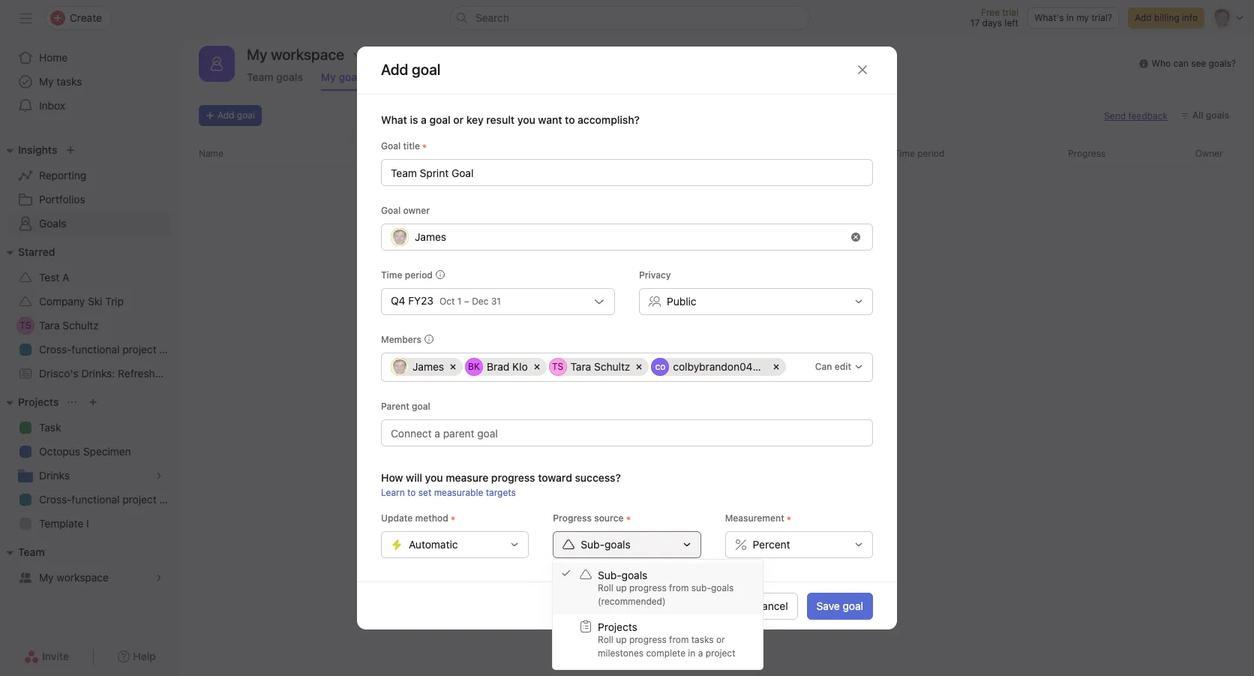 Task type: vqa. For each thing, say whether or not it's contained in the screenshot.
add to starred IMAGE
no



Task type: locate. For each thing, give the bounding box(es) containing it.
1 vertical spatial goal
[[381, 205, 401, 216]]

projects button
[[0, 393, 59, 411]]

add goal
[[381, 61, 441, 78]]

0 horizontal spatial time period
[[381, 269, 433, 280]]

projects up task
[[18, 395, 59, 408]]

result
[[486, 113, 515, 126]]

0 vertical spatial goal
[[381, 140, 401, 151]]

name
[[199, 148, 223, 159]]

cancel
[[755, 599, 788, 612]]

1 vertical spatial functional
[[72, 493, 120, 506]]

billing
[[1155, 12, 1180, 23]]

project right 'complete'
[[706, 647, 736, 659]]

inbox
[[39, 99, 65, 112]]

0 vertical spatial tasks
[[57, 75, 82, 88]]

you inside how will you measure progress toward success? learn to set measurable targets
[[425, 471, 443, 484]]

specimen
[[83, 445, 131, 458]]

what's in my trial? button
[[1028, 8, 1119, 29]]

cross-functional project plan for drinks:
[[39, 343, 180, 356]]

tara down "company"
[[39, 319, 60, 332]]

cross-functional project plan
[[39, 343, 180, 356], [39, 493, 180, 506]]

0 vertical spatial you
[[518, 113, 536, 126]]

schultz inside cell
[[594, 360, 630, 373]]

goal right "parent"
[[412, 400, 430, 412]]

team down my workspace
[[247, 71, 274, 83]]

octopus specimen link
[[9, 440, 171, 464]]

teams element
[[0, 539, 180, 593]]

1 vertical spatial progress
[[553, 512, 592, 523]]

my tasks link
[[9, 70, 171, 94]]

add inside button
[[218, 110, 234, 121]]

projects inside projects roll up progress from tasks or milestones complete in a project
[[598, 620, 638, 633]]

2 plan from the top
[[159, 493, 180, 506]]

my down my workspace
[[321, 71, 336, 83]]

how will you measure progress toward success? learn to set measurable targets
[[381, 471, 621, 498]]

17
[[971, 17, 980, 29]]

cross-
[[39, 343, 72, 356], [39, 493, 72, 506]]

you
[[518, 113, 536, 126], [425, 471, 443, 484]]

from up 'complete'
[[669, 634, 689, 645]]

project inside the starred element
[[122, 343, 157, 356]]

progress down send
[[1068, 148, 1106, 159]]

starred button
[[0, 243, 55, 261]]

1 horizontal spatial required image
[[785, 514, 794, 523]]

save goal
[[817, 599, 864, 612]]

my down team dropdown button
[[39, 571, 54, 584]]

or inside projects roll up progress from tasks or milestones complete in a project
[[716, 634, 725, 645]]

task
[[39, 421, 61, 434]]

2 ja from the top
[[395, 361, 405, 372]]

drisco's drinks: refreshment recommendation
[[39, 367, 267, 380]]

colbybrandon04@gmail.com cell
[[652, 358, 812, 376]]

1 vertical spatial schultz
[[594, 360, 630, 373]]

plan inside the starred element
[[159, 343, 180, 356]]

dec
[[472, 295, 489, 307]]

0 vertical spatial ja
[[395, 231, 405, 242]]

cross-functional project plan link for drinks:
[[9, 338, 180, 362]]

1 cross-functional project plan link from the top
[[9, 338, 180, 362]]

cross-functional project plan link up drinks:
[[9, 338, 180, 362]]

plan
[[159, 343, 180, 356], [159, 493, 180, 506]]

tasks down sub-
[[692, 634, 714, 645]]

required image for source
[[624, 514, 633, 523]]

you don't own any goals yet
[[607, 350, 828, 371]]

1 vertical spatial ja
[[395, 361, 405, 372]]

1 horizontal spatial you
[[518, 113, 536, 126]]

add
[[1135, 12, 1152, 23], [218, 110, 234, 121]]

goals inside the team goals link
[[276, 71, 303, 83]]

goals up (recommended)
[[622, 569, 648, 581]]

progress inside how will you measure progress toward success? learn to set measurable targets
[[491, 471, 535, 484]]

trial?
[[1092, 12, 1113, 23]]

automatic
[[409, 538, 458, 550]]

1 vertical spatial cross-
[[39, 493, 72, 506]]

cross-functional project plan link up i
[[9, 488, 180, 512]]

team down template
[[18, 545, 45, 558]]

roll up milestones
[[598, 634, 614, 645]]

2 cross- from the top
[[39, 493, 72, 506]]

progress
[[491, 471, 535, 484], [629, 582, 667, 593], [629, 634, 667, 645]]

2 from from the top
[[669, 634, 689, 645]]

1 horizontal spatial tara
[[571, 360, 591, 373]]

0 horizontal spatial tara
[[39, 319, 60, 332]]

progress source
[[553, 512, 624, 523]]

add for add billing info
[[1135, 12, 1152, 23]]

from left sub-
[[669, 582, 689, 593]]

1 horizontal spatial a
[[698, 647, 703, 659]]

0 vertical spatial project
[[122, 343, 157, 356]]

0 horizontal spatial ts
[[20, 320, 31, 331]]

1 vertical spatial progress
[[629, 582, 667, 593]]

0 vertical spatial in
[[1067, 12, 1074, 23]]

0 horizontal spatial or
[[453, 113, 464, 126]]

0 vertical spatial projects
[[18, 395, 59, 408]]

1 vertical spatial cross-functional project plan link
[[9, 488, 180, 512]]

functional up drinks:
[[72, 343, 120, 356]]

project down drinks link
[[122, 493, 157, 506]]

1 vertical spatial plan
[[159, 493, 180, 506]]

None text field
[[789, 358, 800, 376]]

in left my
[[1067, 12, 1074, 23]]

in inside button
[[1067, 12, 1074, 23]]

0 vertical spatial sub-
[[581, 538, 605, 550]]

to accomplish?
[[565, 113, 640, 126]]

cancel button
[[745, 593, 798, 620]]

progress inside the sub-goals roll up progress from sub-goals (recommended)
[[629, 582, 667, 593]]

0 vertical spatial progress
[[491, 471, 535, 484]]

0 vertical spatial cross-functional project plan
[[39, 343, 180, 356]]

1 functional from the top
[[72, 343, 120, 356]]

refreshment
[[118, 367, 180, 380]]

fy23
[[408, 294, 434, 307]]

0 horizontal spatial projects
[[18, 395, 59, 408]]

who can see goals?
[[1152, 58, 1236, 69]]

0 vertical spatial ts
[[20, 320, 31, 331]]

0 horizontal spatial tasks
[[57, 75, 82, 88]]

1 vertical spatial you
[[425, 471, 443, 484]]

add up name
[[218, 110, 234, 121]]

0 vertical spatial team
[[247, 71, 274, 83]]

1 vertical spatial time period
[[381, 269, 433, 280]]

my workspace link
[[9, 566, 171, 590]]

1 vertical spatial cross-functional project plan
[[39, 493, 180, 506]]

inbox link
[[9, 94, 171, 118]]

1 vertical spatial a
[[698, 647, 703, 659]]

cross-functional project plan inside the starred element
[[39, 343, 180, 356]]

ja down "members"
[[395, 361, 405, 372]]

0 horizontal spatial time
[[381, 269, 402, 280]]

Enter goal name text field
[[381, 159, 873, 186]]

required image down learn to set measurable targets link
[[449, 514, 458, 523]]

1 horizontal spatial schultz
[[594, 360, 630, 373]]

1 horizontal spatial ts
[[552, 361, 564, 372]]

tara left you
[[571, 360, 591, 373]]

schultz down company ski trip
[[63, 319, 99, 332]]

1 horizontal spatial required image
[[624, 514, 633, 523]]

0 vertical spatial time period
[[894, 148, 945, 159]]

cross-functional project plan link inside projects element
[[9, 488, 180, 512]]

1 horizontal spatial add
[[1135, 12, 1152, 23]]

plan for company ski trip
[[159, 343, 180, 356]]

1 vertical spatial tasks
[[692, 634, 714, 645]]

plan inside projects element
[[159, 493, 180, 506]]

1 vertical spatial or
[[716, 634, 725, 645]]

2 required image from the left
[[785, 514, 794, 523]]

learn to set measurable targets link
[[381, 487, 516, 498]]

1 vertical spatial in
[[688, 647, 696, 659]]

what
[[381, 113, 407, 126]]

my inside global element
[[39, 75, 54, 88]]

sub- for sub-goals roll up progress from sub-goals (recommended)
[[598, 569, 622, 581]]

james inside cell
[[413, 360, 444, 373]]

1 horizontal spatial team
[[247, 71, 274, 83]]

progress up 'complete'
[[629, 634, 667, 645]]

roll
[[598, 582, 614, 593], [598, 634, 614, 645]]

goal left the "owner"
[[381, 205, 401, 216]]

functional for i
[[72, 493, 120, 506]]

1 vertical spatial time
[[381, 269, 402, 280]]

functional for drinks:
[[72, 343, 120, 356]]

measurable
[[434, 487, 483, 498]]

projects roll up progress from tasks or milestones complete in a project
[[598, 620, 736, 659]]

1 horizontal spatial in
[[1067, 12, 1074, 23]]

progress up (recommended)
[[629, 582, 667, 593]]

2 vertical spatial project
[[706, 647, 736, 659]]

0 vertical spatial james
[[415, 230, 446, 243]]

1 roll from the top
[[598, 582, 614, 593]]

0 horizontal spatial a
[[421, 113, 427, 126]]

sub- inside dropdown button
[[581, 538, 605, 550]]

goals inside sub-goals dropdown button
[[605, 538, 631, 550]]

octopus specimen
[[39, 445, 131, 458]]

0 vertical spatial or
[[453, 113, 464, 126]]

functional
[[72, 343, 120, 356], [72, 493, 120, 506]]

0 vertical spatial a
[[421, 113, 427, 126]]

0 vertical spatial cross-
[[39, 343, 72, 356]]

0 horizontal spatial team
[[18, 545, 45, 558]]

functional down drinks link
[[72, 493, 120, 506]]

team for team goals
[[247, 71, 274, 83]]

tara schultz down "company"
[[39, 319, 99, 332]]

james down "members"
[[413, 360, 444, 373]]

you up set
[[425, 471, 443, 484]]

0 vertical spatial up
[[616, 582, 627, 593]]

my up inbox
[[39, 75, 54, 88]]

global element
[[0, 37, 180, 127]]

members
[[381, 334, 422, 345]]

2 functional from the top
[[72, 493, 120, 506]]

tara schultz left co
[[571, 360, 630, 373]]

1 vertical spatial project
[[122, 493, 157, 506]]

cross- inside the starred element
[[39, 343, 72, 356]]

you
[[607, 350, 637, 371]]

home link
[[9, 46, 171, 70]]

1 up from the top
[[616, 582, 627, 593]]

1 vertical spatial projects
[[598, 620, 638, 633]]

2 up from the top
[[616, 634, 627, 645]]

1 horizontal spatial period
[[918, 148, 945, 159]]

sub- inside the sub-goals roll up progress from sub-goals (recommended)
[[598, 569, 622, 581]]

required image
[[449, 514, 458, 523], [785, 514, 794, 523]]

projects for projects roll up progress from tasks or milestones complete in a project
[[598, 620, 638, 633]]

1 vertical spatial james
[[413, 360, 444, 373]]

sub-goals
[[581, 538, 631, 550]]

progress left source
[[553, 512, 592, 523]]

0 vertical spatial tara schultz
[[39, 319, 99, 332]]

0 horizontal spatial add
[[218, 110, 234, 121]]

can edit button
[[809, 356, 870, 377]]

1 plan from the top
[[159, 343, 180, 356]]

row containing james
[[391, 358, 812, 379]]

1 required image from the left
[[449, 514, 458, 523]]

1 vertical spatial ts
[[552, 361, 564, 372]]

1 vertical spatial roll
[[598, 634, 614, 645]]

hide sidebar image
[[20, 12, 32, 24]]

0 horizontal spatial in
[[688, 647, 696, 659]]

row
[[391, 358, 812, 379]]

up
[[616, 582, 627, 593], [616, 634, 627, 645]]

up up (recommended)
[[616, 582, 627, 593]]

schultz left co
[[594, 360, 630, 373]]

bk
[[468, 361, 480, 372]]

0 horizontal spatial required image
[[420, 141, 429, 150]]

cross-functional project plan up drinks:
[[39, 343, 180, 356]]

0 vertical spatial progress
[[1068, 148, 1106, 159]]

add for add goal
[[218, 110, 234, 121]]

1 vertical spatial tara schultz
[[571, 360, 630, 373]]

0 vertical spatial from
[[669, 582, 689, 593]]

0 horizontal spatial tara schultz
[[39, 319, 99, 332]]

0 vertical spatial time
[[894, 148, 915, 159]]

0 vertical spatial required image
[[420, 141, 429, 150]]

ja down goal owner
[[395, 231, 405, 242]]

1 vertical spatial sub-
[[598, 569, 622, 581]]

measurement
[[725, 512, 785, 523]]

brad klo cell
[[465, 358, 547, 376]]

company ski trip link
[[9, 290, 171, 314]]

1 horizontal spatial tasks
[[692, 634, 714, 645]]

my inside the teams element
[[39, 571, 54, 584]]

project
[[122, 343, 157, 356], [122, 493, 157, 506], [706, 647, 736, 659]]

1 cross-functional project plan from the top
[[39, 343, 180, 356]]

sub- down progress source
[[581, 538, 605, 550]]

goals down source
[[605, 538, 631, 550]]

you left want
[[518, 113, 536, 126]]

1 vertical spatial tara
[[571, 360, 591, 373]]

1 vertical spatial team
[[18, 545, 45, 558]]

required image
[[420, 141, 429, 150], [624, 514, 633, 523]]

tara
[[39, 319, 60, 332], [571, 360, 591, 373]]

add inside button
[[1135, 12, 1152, 23]]

goals down my workspace
[[276, 71, 303, 83]]

send feedback link
[[1105, 109, 1168, 123]]

roll inside the sub-goals roll up progress from sub-goals (recommended)
[[598, 582, 614, 593]]

goal right is
[[430, 113, 451, 126]]

goal left title on the left of page
[[381, 140, 401, 151]]

goal
[[237, 110, 255, 121], [430, 113, 451, 126], [412, 400, 430, 412], [843, 599, 864, 612]]

test a link
[[9, 266, 171, 290]]

invite button
[[14, 643, 79, 670]]

0 vertical spatial roll
[[598, 582, 614, 593]]

1 vertical spatial up
[[616, 634, 627, 645]]

brad
[[487, 360, 510, 373]]

in right 'complete'
[[688, 647, 696, 659]]

0 horizontal spatial you
[[425, 471, 443, 484]]

tara inside the starred element
[[39, 319, 60, 332]]

tasks down home in the left top of the page
[[57, 75, 82, 88]]

goal down the team goals link
[[237, 110, 255, 121]]

team goals
[[247, 71, 303, 83]]

up up milestones
[[616, 634, 627, 645]]

goal for save goal
[[843, 599, 864, 612]]

my
[[321, 71, 336, 83], [39, 75, 54, 88], [39, 571, 54, 584]]

2 vertical spatial progress
[[629, 634, 667, 645]]

1 horizontal spatial time period
[[894, 148, 945, 159]]

cross- up drisco's
[[39, 343, 72, 356]]

0 vertical spatial add
[[1135, 12, 1152, 23]]

octopus
[[39, 445, 80, 458]]

goals for my goals
[[339, 71, 366, 83]]

a right is
[[421, 113, 427, 126]]

2 goal from the top
[[381, 205, 401, 216]]

1
[[458, 295, 462, 307]]

1 horizontal spatial tara schultz
[[571, 360, 630, 373]]

functional inside projects element
[[72, 493, 120, 506]]

2 roll from the top
[[598, 634, 614, 645]]

cross- inside projects element
[[39, 493, 72, 506]]

public
[[667, 295, 697, 307]]

project up drisco's drinks: refreshment recommendation link
[[122, 343, 157, 356]]

progress for progress
[[1068, 148, 1106, 159]]

from inside the sub-goals roll up progress from sub-goals (recommended)
[[669, 582, 689, 593]]

0 horizontal spatial progress
[[553, 512, 592, 523]]

0 horizontal spatial required image
[[449, 514, 458, 523]]

roll up (recommended)
[[598, 582, 614, 593]]

schultz
[[63, 319, 99, 332], [594, 360, 630, 373]]

my for my goals
[[321, 71, 336, 83]]

1 vertical spatial required image
[[624, 514, 633, 523]]

milestones
[[598, 647, 644, 659]]

2 cross-functional project plan link from the top
[[9, 488, 180, 512]]

1 goal from the top
[[381, 140, 401, 151]]

search list box
[[450, 6, 810, 30]]

add left billing
[[1135, 12, 1152, 23]]

goal right save
[[843, 599, 864, 612]]

team inside dropdown button
[[18, 545, 45, 558]]

team for team
[[18, 545, 45, 558]]

cross- for drinks
[[39, 493, 72, 506]]

1 vertical spatial period
[[405, 269, 433, 280]]

in inside projects roll up progress from tasks or milestones complete in a project
[[688, 647, 696, 659]]

1 from from the top
[[669, 582, 689, 593]]

drinks link
[[9, 464, 171, 488]]

0 vertical spatial cross-functional project plan link
[[9, 338, 180, 362]]

goals inside my goals link
[[339, 71, 366, 83]]

goals for sub-goals
[[605, 538, 631, 550]]

0 vertical spatial functional
[[72, 343, 120, 356]]

cross-functional project plan inside projects element
[[39, 493, 180, 506]]

cross-functional project plan down drinks link
[[39, 493, 180, 506]]

cross- down "drinks"
[[39, 493, 72, 506]]

1 vertical spatial add
[[218, 110, 234, 121]]

my workspace
[[247, 46, 344, 63]]

1 horizontal spatial progress
[[1068, 148, 1106, 159]]

goal for add goal
[[237, 110, 255, 121]]

drinks:
[[81, 367, 115, 380]]

a right 'complete'
[[698, 647, 703, 659]]

functional inside the starred element
[[72, 343, 120, 356]]

in
[[1067, 12, 1074, 23], [688, 647, 696, 659]]

automatic button
[[381, 531, 529, 558]]

–
[[464, 295, 469, 307]]

1 vertical spatial from
[[669, 634, 689, 645]]

reporting
[[39, 169, 86, 182]]

key
[[467, 113, 484, 126]]

james down the "owner"
[[415, 230, 446, 243]]

2 cross-functional project plan from the top
[[39, 493, 180, 506]]

1 cross- from the top
[[39, 343, 72, 356]]

a inside projects roll up progress from tasks or milestones complete in a project
[[698, 647, 703, 659]]

sub- down sub-goals
[[598, 569, 622, 581]]

0 vertical spatial plan
[[159, 343, 180, 356]]

tasks inside projects roll up progress from tasks or milestones complete in a project
[[692, 634, 714, 645]]

company ski trip
[[39, 295, 124, 308]]

projects inside dropdown button
[[18, 395, 59, 408]]

progress up targets
[[491, 471, 535, 484]]

projects up milestones
[[598, 620, 638, 633]]

required image up 'percent' dropdown button
[[785, 514, 794, 523]]

0 vertical spatial schultz
[[63, 319, 99, 332]]

goals left add goal
[[339, 71, 366, 83]]

1 ja from the top
[[395, 231, 405, 242]]

(recommended)
[[598, 596, 666, 607]]

0 vertical spatial tara
[[39, 319, 60, 332]]

ts inside the starred element
[[20, 320, 31, 331]]

0 horizontal spatial schultz
[[63, 319, 99, 332]]

1 horizontal spatial or
[[716, 634, 725, 645]]

1 horizontal spatial projects
[[598, 620, 638, 633]]

owner
[[403, 205, 430, 216]]



Task type: describe. For each thing, give the bounding box(es) containing it.
is
[[410, 113, 418, 126]]

workspace
[[57, 571, 109, 584]]

sub- for sub-goals
[[581, 538, 605, 550]]

cross-functional project plan for i
[[39, 493, 180, 506]]

required image for automatic
[[449, 514, 458, 523]]

test a
[[39, 271, 69, 284]]

add billing info
[[1135, 12, 1198, 23]]

source
[[594, 512, 624, 523]]

0 vertical spatial period
[[918, 148, 945, 159]]

will
[[406, 471, 422, 484]]

learn
[[381, 487, 405, 498]]

tasks inside global element
[[57, 75, 82, 88]]

required image for percent
[[785, 514, 794, 523]]

tara schultz inside cell
[[571, 360, 630, 373]]

method
[[415, 512, 449, 523]]

search
[[476, 11, 509, 24]]

remove image
[[852, 232, 861, 241]]

home
[[39, 51, 68, 64]]

test
[[39, 271, 59, 284]]

can
[[815, 361, 832, 372]]

project inside projects roll up progress from tasks or milestones complete in a project
[[706, 647, 736, 659]]

want
[[538, 113, 562, 126]]

oct
[[440, 295, 455, 307]]

cross- for tara schultz
[[39, 343, 72, 356]]

progress for up
[[629, 582, 667, 593]]

klo
[[512, 360, 528, 373]]

up inside projects roll up progress from tasks or milestones complete in a project
[[616, 634, 627, 645]]

toward success?
[[538, 471, 621, 484]]

from inside projects roll up progress from tasks or milestones complete in a project
[[669, 634, 689, 645]]

tara schultz cell
[[549, 358, 649, 376]]

percent
[[753, 538, 790, 550]]

save goal button
[[807, 593, 873, 620]]

add goal
[[218, 110, 255, 121]]

my goals link
[[321, 71, 366, 91]]

owner
[[1196, 148, 1223, 159]]

info
[[1182, 12, 1198, 23]]

template i
[[39, 517, 89, 530]]

what's
[[1035, 12, 1064, 23]]

can edit
[[815, 361, 852, 372]]

starred element
[[0, 239, 267, 389]]

goals left cancel button
[[711, 582, 734, 593]]

parent goal
[[381, 400, 430, 412]]

privacy
[[639, 269, 671, 280]]

james cell
[[391, 358, 463, 376]]

Connect a parent goal text field
[[381, 419, 873, 446]]

what is a goal or key result you want to accomplish?
[[381, 113, 640, 126]]

edit
[[835, 361, 852, 372]]

recommendation
[[183, 367, 267, 380]]

trial
[[1003, 7, 1019, 18]]

tara inside cell
[[571, 360, 591, 373]]

goal for goal title
[[381, 140, 401, 151]]

team button
[[0, 543, 45, 561]]

feedback
[[1129, 110, 1168, 121]]

targets
[[486, 487, 516, 498]]

company
[[39, 295, 85, 308]]

ski
[[88, 295, 102, 308]]

task link
[[9, 416, 171, 440]]

co
[[655, 361, 666, 372]]

can
[[1174, 58, 1189, 69]]

insights element
[[0, 137, 180, 239]]

progress for progress source
[[553, 512, 592, 523]]

portfolios
[[39, 193, 85, 206]]

my
[[1077, 12, 1089, 23]]

goal for parent goal
[[412, 400, 430, 412]]

schultz inside the starred element
[[63, 319, 99, 332]]

save
[[817, 599, 840, 612]]

any
[[724, 350, 753, 371]]

add goal button
[[199, 105, 262, 126]]

goal title
[[381, 140, 420, 151]]

update
[[381, 512, 413, 523]]

my for my workspace
[[39, 571, 54, 584]]

projects element
[[0, 389, 180, 539]]

goals link
[[9, 212, 171, 236]]

progress for measure
[[491, 471, 535, 484]]

who
[[1152, 58, 1171, 69]]

a
[[62, 271, 69, 284]]

goals for sub-goals roll up progress from sub-goals (recommended)
[[622, 569, 648, 581]]

q4 fy23 oct 1 – dec 31
[[391, 294, 501, 307]]

goals for team goals
[[276, 71, 303, 83]]

ts inside tara schultz cell
[[552, 361, 564, 372]]

public button
[[639, 288, 873, 315]]

percent button
[[725, 531, 873, 558]]

my goals
[[321, 71, 366, 83]]

drisco's drinks: refreshment recommendation link
[[9, 362, 267, 386]]

cross-functional project plan link for i
[[9, 488, 180, 512]]

up inside the sub-goals roll up progress from sub-goals (recommended)
[[616, 582, 627, 593]]

close this dialog image
[[857, 64, 869, 76]]

roll inside projects roll up progress from tasks or milestones complete in a project
[[598, 634, 614, 645]]

project for i
[[122, 493, 157, 506]]

q4
[[391, 294, 406, 307]]

tara schultz inside the starred element
[[39, 319, 99, 332]]

invite
[[42, 650, 69, 662]]

template
[[39, 517, 83, 530]]

set
[[419, 487, 432, 498]]

how
[[381, 471, 403, 484]]

i
[[86, 517, 89, 530]]

projects for projects
[[18, 395, 59, 408]]

goals yet
[[756, 350, 828, 371]]

1 horizontal spatial time
[[894, 148, 915, 159]]

progress inside projects roll up progress from tasks or milestones complete in a project
[[629, 634, 667, 645]]

goals?
[[1209, 58, 1236, 69]]

required image for title
[[420, 141, 429, 150]]

sub-
[[692, 582, 711, 593]]

ja inside cell
[[395, 361, 405, 372]]

project for drinks:
[[122, 343, 157, 356]]

days
[[983, 17, 1002, 29]]

template i link
[[9, 512, 171, 536]]

left
[[1005, 17, 1019, 29]]

0 horizontal spatial period
[[405, 269, 433, 280]]

plan for octopus specimen
[[159, 493, 180, 506]]

own
[[686, 350, 720, 371]]

my for my tasks
[[39, 75, 54, 88]]

goal for goal owner
[[381, 205, 401, 216]]



